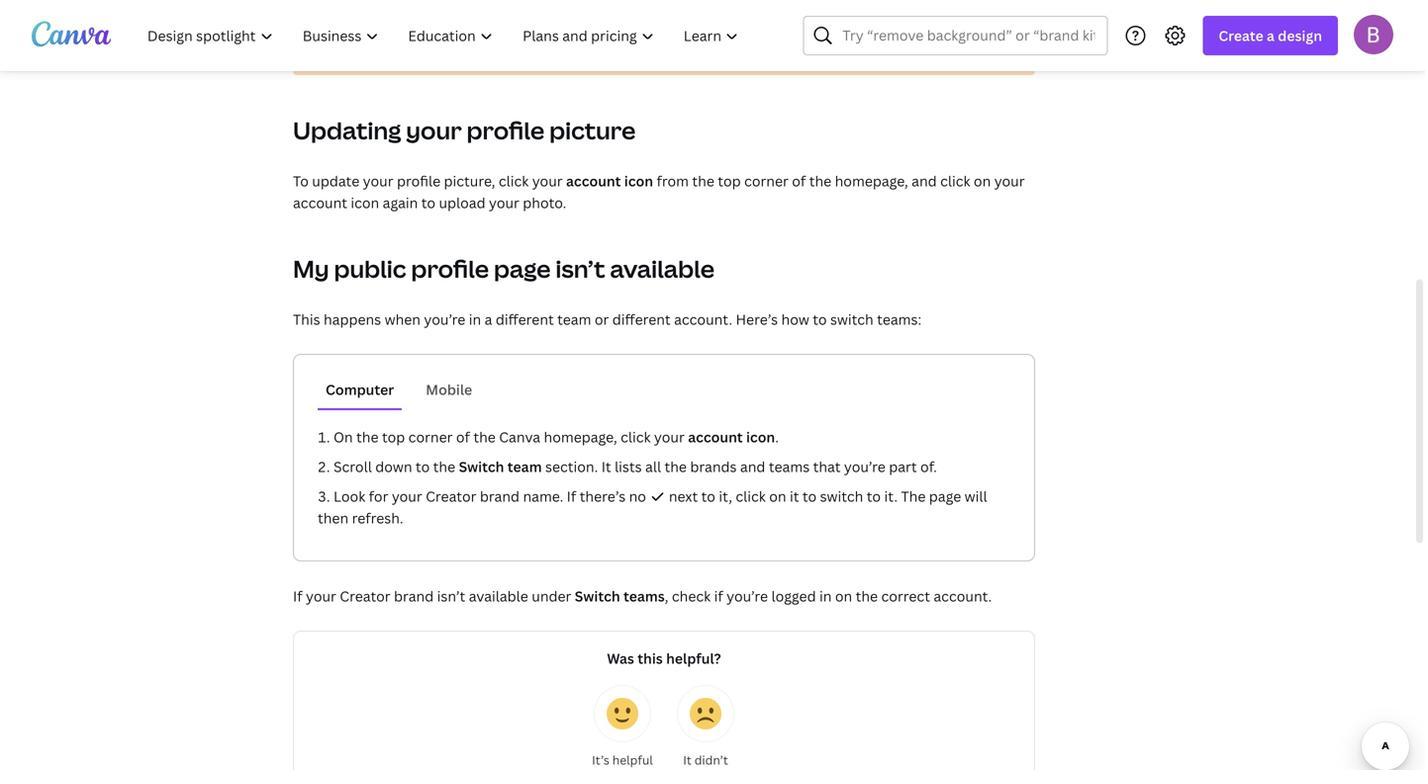 Task type: describe. For each thing, give the bounding box(es) containing it.
create a design button
[[1203, 16, 1338, 55]]

1 vertical spatial and
[[740, 458, 765, 477]]

isn't for page
[[556, 253, 605, 285]]

it's
[[592, 753, 609, 769]]

click inside the from the top corner of the homepage, and click on your account icon again to upload your photo.
[[940, 172, 970, 191]]

profile for your
[[467, 114, 545, 146]]

Try "remove background" or "brand kit" search field
[[843, 17, 1095, 54]]

account inside the from the top corner of the homepage, and click on your account icon again to upload your photo.
[[293, 193, 347, 212]]

next
[[669, 487, 698, 506]]

🙂 image
[[607, 699, 638, 730]]

from the top corner of the homepage, and click on your account icon again to upload your photo.
[[293, 172, 1025, 212]]

page inside next to it, click on it to switch to it. the page will then refresh.
[[929, 487, 961, 506]]

canva
[[499, 428, 540, 447]]

1 vertical spatial account.
[[934, 587, 992, 606]]

1 vertical spatial in
[[819, 587, 832, 606]]

click inside next to it, click on it to switch to it. the page will then refresh.
[[736, 487, 766, 506]]

the
[[901, 487, 926, 506]]

mobile button
[[418, 371, 480, 409]]

1 vertical spatial you're
[[844, 458, 886, 477]]

under
[[532, 587, 571, 606]]

look for your creator brand name. if there's no
[[333, 487, 650, 506]]

to right down
[[416, 458, 430, 477]]

picture,
[[444, 172, 495, 191]]

part
[[889, 458, 917, 477]]

to left it.
[[867, 487, 881, 506]]

of for homepage,
[[792, 172, 806, 191]]

0 horizontal spatial team
[[507, 458, 542, 477]]

that
[[813, 458, 841, 477]]

to
[[293, 172, 309, 191]]

was
[[607, 650, 634, 669]]

updating
[[293, 114, 401, 146]]

there's
[[580, 487, 626, 506]]

update
[[312, 172, 359, 191]]

updating your profile picture
[[293, 114, 636, 146]]

scroll
[[333, 458, 372, 477]]

picture
[[549, 114, 636, 146]]

2 vertical spatial icon
[[746, 428, 775, 447]]

1 vertical spatial brand
[[394, 587, 434, 606]]

0 vertical spatial switch
[[830, 310, 874, 329]]

top for on
[[382, 428, 405, 447]]

profile for public
[[411, 253, 489, 285]]

down
[[375, 458, 412, 477]]

again
[[383, 193, 418, 212]]

no
[[629, 487, 646, 506]]

design
[[1278, 26, 1322, 45]]

if your creator brand isn't available under switch teams , check if you're logged in on the correct account.
[[293, 587, 992, 606]]

0 vertical spatial brand
[[480, 487, 520, 506]]

computer
[[326, 381, 394, 399]]

,
[[665, 587, 668, 606]]

for
[[369, 487, 388, 506]]

on the top corner of the canva homepage, click your account icon .
[[333, 428, 779, 447]]

look
[[333, 487, 365, 506]]

on
[[333, 428, 353, 447]]

of.
[[920, 458, 937, 477]]

1 horizontal spatial if
[[567, 487, 576, 506]]

on inside the from the top corner of the homepage, and click on your account icon again to upload your photo.
[[974, 172, 991, 191]]

2 vertical spatial you're
[[727, 587, 768, 606]]

1 horizontal spatial account
[[566, 172, 621, 191]]

create a design
[[1219, 26, 1322, 45]]

logged
[[771, 587, 816, 606]]

upload
[[439, 193, 486, 212]]

section.
[[545, 458, 598, 477]]

this happens when you're in a different team or different account. here's how to switch teams:
[[293, 310, 922, 329]]

it
[[790, 487, 799, 506]]

icon inside the from the top corner of the homepage, and click on your account icon again to upload your photo.
[[351, 193, 379, 212]]

.
[[775, 428, 779, 447]]

brands
[[690, 458, 737, 477]]

this
[[293, 310, 320, 329]]

1 horizontal spatial teams
[[769, 458, 810, 477]]

public
[[334, 253, 406, 285]]

1 vertical spatial if
[[293, 587, 302, 606]]

name.
[[523, 487, 563, 506]]

mobile
[[426, 381, 472, 399]]

from
[[657, 172, 689, 191]]

create
[[1219, 26, 1264, 45]]



Task type: vqa. For each thing, say whether or not it's contained in the screenshot.
Magic Media within button
no



Task type: locate. For each thing, give the bounding box(es) containing it.
photo.
[[523, 193, 566, 212]]

my public profile page isn't available
[[293, 253, 715, 285]]

isn't for brand
[[437, 587, 465, 606]]

to update your profile picture, click your account icon
[[293, 172, 653, 191]]

it left didn't
[[683, 753, 692, 769]]

1 horizontal spatial different
[[612, 310, 671, 329]]

1 vertical spatial available
[[469, 587, 528, 606]]

1 vertical spatial a
[[485, 310, 492, 329]]

0 vertical spatial homepage,
[[835, 172, 908, 191]]

switch up look for your creator brand name. if there's no
[[459, 458, 504, 477]]

it inside it didn't
[[683, 753, 692, 769]]

to right how
[[813, 310, 827, 329]]

happens
[[324, 310, 381, 329]]

0 vertical spatial profile
[[467, 114, 545, 146]]

of inside the from the top corner of the homepage, and click on your account icon again to upload your photo.
[[792, 172, 806, 191]]

my
[[293, 253, 329, 285]]

1 horizontal spatial homepage,
[[835, 172, 908, 191]]

1 horizontal spatial a
[[1267, 26, 1275, 45]]

different right or on the top left
[[612, 310, 671, 329]]

1 vertical spatial creator
[[340, 587, 391, 606]]

of
[[792, 172, 806, 191], [456, 428, 470, 447]]

0 horizontal spatial creator
[[340, 587, 391, 606]]

1 vertical spatial corner
[[408, 428, 453, 447]]

how
[[781, 310, 809, 329]]

1 vertical spatial switch
[[575, 587, 620, 606]]

refresh.
[[352, 509, 403, 528]]

0 vertical spatial a
[[1267, 26, 1275, 45]]

available up this happens when you're in a different team or different account. here's how to switch teams:
[[610, 253, 715, 285]]

scroll down to the switch team section. it lists all the brands and teams that you're part of.
[[333, 458, 937, 477]]

it
[[601, 458, 611, 477], [683, 753, 692, 769]]

0 horizontal spatial top
[[382, 428, 405, 447]]

1 horizontal spatial on
[[835, 587, 852, 606]]

profile up "to update your profile picture, click your account icon"
[[467, 114, 545, 146]]

teams up "it"
[[769, 458, 810, 477]]

0 horizontal spatial a
[[485, 310, 492, 329]]

account.
[[674, 310, 732, 329], [934, 587, 992, 606]]

your
[[406, 114, 462, 146], [363, 172, 393, 191], [532, 172, 563, 191], [994, 172, 1025, 191], [489, 193, 519, 212], [654, 428, 685, 447], [392, 487, 422, 506], [306, 587, 336, 606]]

correct
[[881, 587, 930, 606]]

to left it,
[[701, 487, 715, 506]]

1 horizontal spatial top
[[718, 172, 741, 191]]

switch down that on the right of the page
[[820, 487, 863, 506]]

0 horizontal spatial homepage,
[[544, 428, 617, 447]]

1 horizontal spatial of
[[792, 172, 806, 191]]

account
[[566, 172, 621, 191], [293, 193, 347, 212], [688, 428, 743, 447]]

account up brands
[[688, 428, 743, 447]]

1 vertical spatial teams
[[623, 587, 665, 606]]

it left lists
[[601, 458, 611, 477]]

account. right the 'correct'
[[934, 587, 992, 606]]

1 vertical spatial homepage,
[[544, 428, 617, 447]]

teams
[[769, 458, 810, 477], [623, 587, 665, 606]]

0 horizontal spatial teams
[[623, 587, 665, 606]]

you're right if
[[727, 587, 768, 606]]

2 vertical spatial on
[[835, 587, 852, 606]]

you're right when
[[424, 310, 465, 329]]

switch
[[459, 458, 504, 477], [575, 587, 620, 606]]

teams:
[[877, 310, 922, 329]]

brand
[[480, 487, 520, 506], [394, 587, 434, 606]]

1 vertical spatial switch
[[820, 487, 863, 506]]

1 horizontal spatial it
[[683, 753, 692, 769]]

top
[[718, 172, 741, 191], [382, 428, 405, 447]]

and
[[912, 172, 937, 191], [740, 458, 765, 477]]

switch right under
[[575, 587, 620, 606]]

click
[[499, 172, 529, 191], [940, 172, 970, 191], [621, 428, 651, 447], [736, 487, 766, 506]]

1 vertical spatial icon
[[351, 193, 379, 212]]

on inside next to it, click on it to switch to it. the page will then refresh.
[[769, 487, 786, 506]]

corner inside the from the top corner of the homepage, and click on your account icon again to upload your photo.
[[744, 172, 789, 191]]

corner for canva
[[408, 428, 453, 447]]

will
[[965, 487, 987, 506]]

0 vertical spatial account
[[566, 172, 621, 191]]

1 horizontal spatial and
[[912, 172, 937, 191]]

profile
[[467, 114, 545, 146], [397, 172, 441, 191], [411, 253, 489, 285]]

available for page
[[610, 253, 715, 285]]

team left or on the top left
[[557, 310, 591, 329]]

1 horizontal spatial account.
[[934, 587, 992, 606]]

a
[[1267, 26, 1275, 45], [485, 310, 492, 329]]

team down the canva
[[507, 458, 542, 477]]

0 vertical spatial isn't
[[556, 253, 605, 285]]

0 horizontal spatial page
[[494, 253, 551, 285]]

didn't
[[694, 753, 728, 769]]

1 horizontal spatial available
[[610, 253, 715, 285]]

to right again
[[421, 193, 436, 212]]

in
[[469, 310, 481, 329], [819, 587, 832, 606]]

0 vertical spatial account.
[[674, 310, 732, 329]]

creator down refresh. at bottom left
[[340, 587, 391, 606]]

0 vertical spatial creator
[[426, 487, 476, 506]]

different
[[496, 310, 554, 329], [612, 310, 671, 329]]

1 horizontal spatial creator
[[426, 487, 476, 506]]

0 vertical spatial if
[[567, 487, 576, 506]]

brand down refresh. at bottom left
[[394, 587, 434, 606]]

available
[[610, 253, 715, 285], [469, 587, 528, 606]]

1 vertical spatial of
[[456, 428, 470, 447]]

helpful
[[612, 753, 653, 769]]

a inside dropdown button
[[1267, 26, 1275, 45]]

1 vertical spatial account
[[293, 193, 347, 212]]

account. left here's in the right top of the page
[[674, 310, 732, 329]]

1 vertical spatial page
[[929, 487, 961, 506]]

it's helpful
[[592, 753, 653, 769]]

of for canva
[[456, 428, 470, 447]]

to
[[421, 193, 436, 212], [813, 310, 827, 329], [416, 458, 430, 477], [701, 487, 715, 506], [803, 487, 817, 506], [867, 487, 881, 506]]

corner for homepage,
[[744, 172, 789, 191]]

icon
[[624, 172, 653, 191], [351, 193, 379, 212], [746, 428, 775, 447]]

computer button
[[318, 371, 402, 409]]

here's
[[736, 310, 778, 329]]

next to it, click on it to switch to it. the page will then refresh.
[[318, 487, 987, 528]]

page down photo.
[[494, 253, 551, 285]]

available left under
[[469, 587, 528, 606]]

0 vertical spatial available
[[610, 253, 715, 285]]

1 horizontal spatial page
[[929, 487, 961, 506]]

teams left check
[[623, 587, 665, 606]]

0 horizontal spatial different
[[496, 310, 554, 329]]

isn't
[[556, 253, 605, 285], [437, 587, 465, 606]]

corner
[[744, 172, 789, 191], [408, 428, 453, 447]]

team
[[557, 310, 591, 329], [507, 458, 542, 477]]

brand left the name.
[[480, 487, 520, 506]]

0 horizontal spatial and
[[740, 458, 765, 477]]

2 different from the left
[[612, 310, 671, 329]]

0 horizontal spatial icon
[[351, 193, 379, 212]]

if
[[714, 587, 723, 606]]

account down picture on the top
[[566, 172, 621, 191]]

on
[[974, 172, 991, 191], [769, 487, 786, 506], [835, 587, 852, 606]]

1 vertical spatial top
[[382, 428, 405, 447]]

or
[[595, 310, 609, 329]]

page left "will" in the bottom of the page
[[929, 487, 961, 506]]

top inside the from the top corner of the homepage, and click on your account icon again to upload your photo.
[[718, 172, 741, 191]]

0 vertical spatial teams
[[769, 458, 810, 477]]

0 vertical spatial it
[[601, 458, 611, 477]]

1 horizontal spatial you're
[[727, 587, 768, 606]]

all
[[645, 458, 661, 477]]

1 horizontal spatial brand
[[480, 487, 520, 506]]

2 horizontal spatial account
[[688, 428, 743, 447]]

top up down
[[382, 428, 405, 447]]

in down my public profile page isn't available
[[469, 310, 481, 329]]

0 vertical spatial of
[[792, 172, 806, 191]]

profile down upload
[[411, 253, 489, 285]]

1 vertical spatial it
[[683, 753, 692, 769]]

profile up again
[[397, 172, 441, 191]]

0 vertical spatial you're
[[424, 310, 465, 329]]

1 horizontal spatial corner
[[744, 172, 789, 191]]

0 horizontal spatial you're
[[424, 310, 465, 329]]

0 horizontal spatial brand
[[394, 587, 434, 606]]

0 vertical spatial in
[[469, 310, 481, 329]]

0 horizontal spatial account.
[[674, 310, 732, 329]]

it,
[[719, 487, 732, 506]]

0 vertical spatial team
[[557, 310, 591, 329]]

you're
[[424, 310, 465, 329], [844, 458, 886, 477], [727, 587, 768, 606]]

0 horizontal spatial account
[[293, 193, 347, 212]]

1 vertical spatial team
[[507, 458, 542, 477]]

0 horizontal spatial corner
[[408, 428, 453, 447]]

2 vertical spatial account
[[688, 428, 743, 447]]

switch left teams:
[[830, 310, 874, 329]]

1 horizontal spatial team
[[557, 310, 591, 329]]

2 horizontal spatial on
[[974, 172, 991, 191]]

account down 'update'
[[293, 193, 347, 212]]

available for brand
[[469, 587, 528, 606]]

0 vertical spatial and
[[912, 172, 937, 191]]

0 vertical spatial icon
[[624, 172, 653, 191]]

was this helpful?
[[607, 650, 721, 669]]

in right logged
[[819, 587, 832, 606]]

top right from
[[718, 172, 741, 191]]

0 horizontal spatial switch
[[459, 458, 504, 477]]

2 vertical spatial profile
[[411, 253, 489, 285]]

page
[[494, 253, 551, 285], [929, 487, 961, 506]]

it didn't
[[683, 753, 728, 771]]

top for from
[[718, 172, 741, 191]]

2 horizontal spatial icon
[[746, 428, 775, 447]]

top level navigation element
[[135, 16, 756, 55]]

1 horizontal spatial isn't
[[556, 253, 605, 285]]

1 horizontal spatial icon
[[624, 172, 653, 191]]

1 horizontal spatial in
[[819, 587, 832, 606]]

homepage, inside the from the top corner of the homepage, and click on your account icon again to upload your photo.
[[835, 172, 908, 191]]

homepage,
[[835, 172, 908, 191], [544, 428, 617, 447]]

then
[[318, 509, 349, 528]]

0 horizontal spatial on
[[769, 487, 786, 506]]

it.
[[884, 487, 898, 506]]

0 vertical spatial page
[[494, 253, 551, 285]]

switch
[[830, 310, 874, 329], [820, 487, 863, 506]]

corner up down
[[408, 428, 453, 447]]

creator right for
[[426, 487, 476, 506]]

0 vertical spatial top
[[718, 172, 741, 191]]

corner right from
[[744, 172, 789, 191]]

check
[[672, 587, 711, 606]]

1 different from the left
[[496, 310, 554, 329]]

0 horizontal spatial available
[[469, 587, 528, 606]]

switch inside next to it, click on it to switch to it. the page will then refresh.
[[820, 487, 863, 506]]

different down my public profile page isn't available
[[496, 310, 554, 329]]

the
[[692, 172, 714, 191], [809, 172, 832, 191], [356, 428, 379, 447], [473, 428, 496, 447], [433, 458, 455, 477], [665, 458, 687, 477], [856, 587, 878, 606]]

when
[[385, 310, 421, 329]]

1 vertical spatial on
[[769, 487, 786, 506]]

a left design
[[1267, 26, 1275, 45]]

0 horizontal spatial in
[[469, 310, 481, 329]]

0 vertical spatial switch
[[459, 458, 504, 477]]

😔 image
[[690, 699, 721, 730]]

lists
[[615, 458, 642, 477]]

1 horizontal spatial switch
[[575, 587, 620, 606]]

0 vertical spatial on
[[974, 172, 991, 191]]

you're right that on the right of the page
[[844, 458, 886, 477]]

bob builder image
[[1354, 15, 1393, 54]]

if
[[567, 487, 576, 506], [293, 587, 302, 606]]

0 horizontal spatial of
[[456, 428, 470, 447]]

0 horizontal spatial it
[[601, 458, 611, 477]]

this
[[638, 650, 663, 669]]

1 vertical spatial profile
[[397, 172, 441, 191]]

0 vertical spatial corner
[[744, 172, 789, 191]]

1 vertical spatial isn't
[[437, 587, 465, 606]]

helpful?
[[666, 650, 721, 669]]

and inside the from the top corner of the homepage, and click on your account icon again to upload your photo.
[[912, 172, 937, 191]]

to right "it"
[[803, 487, 817, 506]]

to inside the from the top corner of the homepage, and click on your account icon again to upload your photo.
[[421, 193, 436, 212]]

a down my public profile page isn't available
[[485, 310, 492, 329]]



